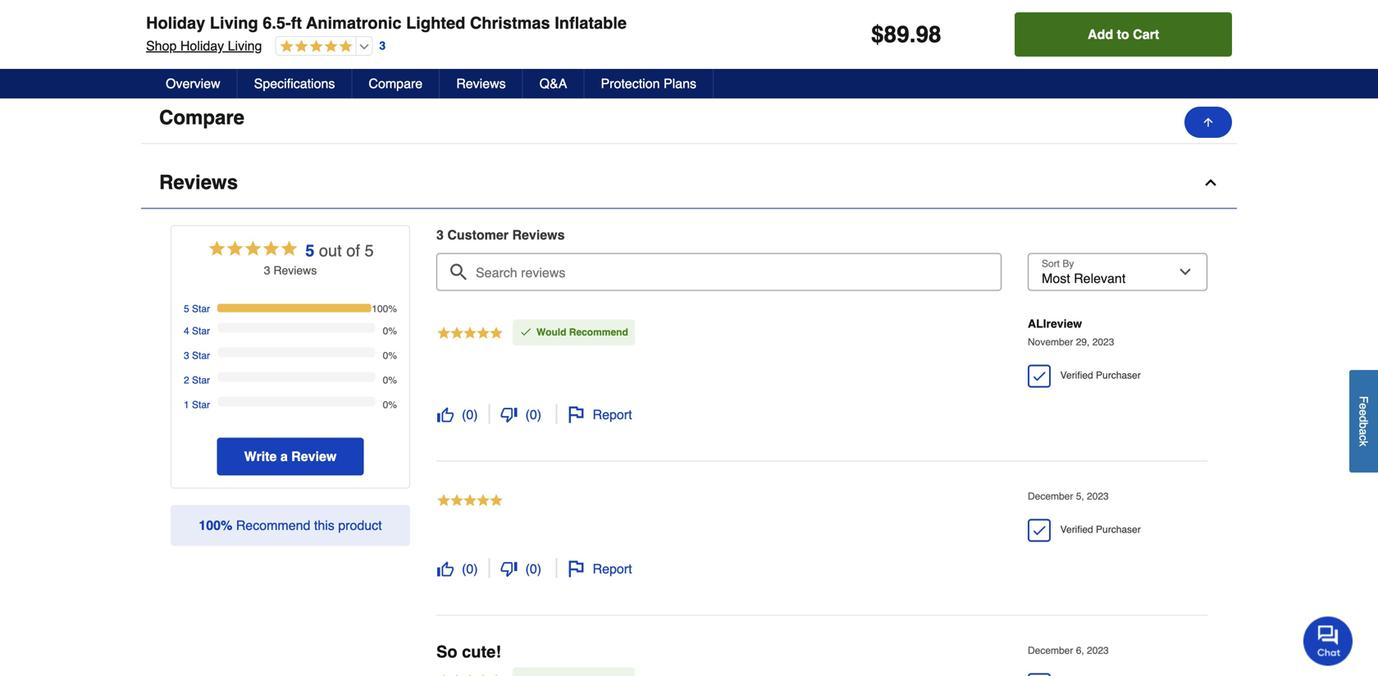 Task type: vqa. For each thing, say whether or not it's contained in the screenshot.
bottom Warranty
no



Task type: locate. For each thing, give the bounding box(es) containing it.
a
[[1358, 429, 1371, 435], [281, 449, 288, 464]]

2023 right the 6, at bottom
[[1088, 645, 1110, 657]]

4
[[184, 325, 189, 337]]

2
[[184, 375, 189, 386]]

2 purchaser from the top
[[1097, 524, 1142, 536]]

december left "5," on the right
[[1028, 491, 1074, 502]]

2 star from the top
[[192, 325, 210, 337]]

2 0% from the top
[[383, 350, 397, 362]]

2 vertical spatial 2023
[[1088, 645, 1110, 657]]

c
[[1358, 435, 1371, 441]]

2023
[[1093, 337, 1115, 348], [1088, 491, 1110, 502], [1088, 645, 1110, 657]]

0 vertical spatial thumb down image
[[501, 407, 518, 423]]

purchaser for checkmark image
[[1097, 370, 1142, 381]]

checkmark image
[[520, 326, 533, 339], [1032, 522, 1048, 539]]

thumb down image
[[501, 407, 518, 423], [501, 561, 518, 577]]

december 5, 2023
[[1028, 491, 1110, 502]]

4 star from the top
[[192, 375, 210, 386]]

specifications button up plans on the top
[[141, 14, 1238, 66]]

0 vertical spatial report
[[593, 407, 633, 422]]

purchaser down alireview november 29, 2023
[[1097, 370, 1142, 381]]

1 vertical spatial thumb up image
[[438, 561, 454, 577]]

compare down overview button
[[159, 106, 245, 129]]

q&a
[[540, 76, 568, 91]]

living
[[210, 14, 258, 32], [228, 38, 262, 53]]

3 for 3 customer review s
[[437, 227, 444, 243]]

verified purchaser down 29,
[[1056, 370, 1142, 381]]

0 vertical spatial recommend
[[569, 327, 629, 338]]

e
[[1358, 403, 1371, 410], [1358, 410, 1371, 416]]

specifications button
[[141, 14, 1238, 66], [238, 69, 352, 98]]

0
[[467, 407, 474, 422], [530, 407, 537, 422], [467, 561, 474, 577], [530, 561, 537, 577]]

living up overview button
[[228, 38, 262, 53]]

compare down holiday living 6.5-ft animatronic lighted christmas inflatable
[[369, 76, 423, 91]]

0 vertical spatial flag image
[[568, 407, 585, 423]]

december 6, 2023
[[1028, 645, 1110, 657]]

verified purchaser
[[1056, 370, 1142, 381], [1056, 524, 1142, 536]]

1 star from the top
[[192, 303, 210, 315]]

1 vertical spatial checkmark image
[[1032, 522, 1048, 539]]

1 report button from the top
[[568, 405, 633, 425]]

1 vertical spatial reviews
[[159, 171, 238, 194]]

compare button
[[352, 69, 440, 98], [141, 92, 1238, 144]]

purchaser for bottommost checkmark icon
[[1097, 524, 1142, 536]]

out
[[319, 241, 342, 260]]

2023 for december 5, 2023
[[1088, 491, 1110, 502]]

e up b
[[1358, 410, 1371, 416]]

star for 5 star
[[192, 303, 210, 315]]

3 0% from the top
[[383, 375, 397, 386]]

1 vertical spatial verified
[[1061, 524, 1094, 536]]

report button
[[568, 405, 633, 425], [568, 559, 633, 579]]

december left the 6, at bottom
[[1028, 645, 1074, 657]]

verified down 29,
[[1061, 370, 1094, 381]]

1 report from the top
[[593, 407, 633, 422]]

1 vertical spatial purchaser
[[1097, 524, 1142, 536]]

4 0% from the top
[[383, 399, 397, 411]]

0 vertical spatial purchaser
[[1097, 370, 1142, 381]]

2 star
[[184, 375, 210, 386]]

a right write
[[281, 449, 288, 464]]

1 vertical spatial reviews button
[[141, 157, 1238, 209]]

a up the k
[[1358, 429, 1371, 435]]

0 horizontal spatial compare
[[159, 106, 245, 129]]

recommend right would in the left of the page
[[569, 327, 629, 338]]

0 horizontal spatial checkmark image
[[520, 326, 533, 339]]

report for december 5, 2023
[[593, 561, 633, 577]]

6.5-
[[263, 14, 291, 32]]

0 vertical spatial compare
[[369, 76, 423, 91]]

1 horizontal spatial compare
[[369, 76, 423, 91]]

0 horizontal spatial recommend
[[236, 518, 311, 533]]

( 0 )
[[462, 407, 478, 422], [526, 407, 542, 422], [462, 561, 478, 577], [526, 561, 542, 577]]

e up d
[[1358, 403, 1371, 410]]

specifications button down ft
[[238, 69, 352, 98]]

0 vertical spatial reviews
[[457, 76, 506, 91]]

so cute!
[[437, 643, 501, 662]]

1 vertical spatial s
[[311, 264, 317, 277]]

holiday up shop
[[146, 14, 205, 32]]

1 december from the top
[[1028, 491, 1074, 502]]

to
[[1118, 27, 1130, 42]]

5 out of 5 3 review s
[[264, 241, 374, 277]]

flag image for alireview
[[568, 407, 585, 423]]

0 vertical spatial review
[[513, 227, 558, 243]]

shop
[[146, 38, 177, 53]]

1 vertical spatial a
[[281, 449, 288, 464]]

recommend
[[569, 327, 629, 338], [236, 518, 311, 533]]

0% for 3 star
[[383, 350, 397, 362]]

1 horizontal spatial a
[[1358, 429, 1371, 435]]

checkmark image down december 5, 2023
[[1032, 522, 1048, 539]]

purchaser
[[1097, 370, 1142, 381], [1097, 524, 1142, 536]]

0 vertical spatial reviews button
[[440, 69, 523, 98]]

2023 right 29,
[[1093, 337, 1115, 348]]

recommend right %
[[236, 518, 311, 533]]

compare button down holiday living 6.5-ft animatronic lighted christmas inflatable
[[352, 69, 440, 98]]

3 for 3
[[380, 39, 386, 52]]

1 horizontal spatial s
[[558, 227, 565, 243]]

5 stars image
[[276, 39, 352, 55], [207, 238, 299, 262], [437, 326, 504, 343], [437, 493, 504, 511], [437, 674, 504, 676]]

compare
[[369, 76, 423, 91], [159, 106, 245, 129]]

$
[[872, 21, 884, 48]]

6,
[[1077, 645, 1085, 657]]

1 vertical spatial review
[[274, 264, 311, 277]]

1 vertical spatial december
[[1028, 645, 1074, 657]]

1 horizontal spatial checkmark image
[[1032, 522, 1048, 539]]

5 left out
[[306, 241, 315, 260]]

of
[[347, 241, 360, 260]]

verified down "5," on the right
[[1061, 524, 1094, 536]]

specifications down ft
[[254, 76, 335, 91]]

2 vertical spatial review
[[292, 449, 337, 464]]

98
[[916, 21, 942, 48]]

5 right of at the left top of page
[[365, 241, 374, 260]]

100 % recommend this product
[[199, 518, 382, 533]]

0 horizontal spatial 5
[[184, 303, 189, 315]]

0 vertical spatial verified
[[1061, 370, 1094, 381]]

flag image for december 5, 2023
[[568, 561, 585, 577]]

0 vertical spatial report button
[[568, 405, 633, 425]]

star up 4 star
[[192, 303, 210, 315]]

2023 for december 6, 2023
[[1088, 645, 1110, 657]]

0 vertical spatial december
[[1028, 491, 1074, 502]]

0 vertical spatial s
[[558, 227, 565, 243]]

b
[[1358, 422, 1371, 429]]

specifications
[[159, 28, 293, 51], [254, 76, 335, 91]]

verified purchaser down "5," on the right
[[1056, 524, 1142, 536]]

1 0% from the top
[[383, 325, 397, 337]]

star right 2
[[192, 375, 210, 386]]

2 thumb up image from the top
[[438, 561, 454, 577]]

december
[[1028, 491, 1074, 502], [1028, 645, 1074, 657]]

)
[[474, 407, 478, 422], [537, 407, 542, 422], [474, 561, 478, 577], [537, 561, 542, 577]]

3 for 3 star
[[184, 350, 189, 362]]

5 up 4
[[184, 303, 189, 315]]

lighted
[[406, 14, 466, 32]]

1 vertical spatial report button
[[568, 559, 633, 579]]

1 thumb up image from the top
[[438, 407, 454, 423]]

holiday
[[146, 14, 205, 32], [180, 38, 224, 53]]

1 thumb down image from the top
[[501, 407, 518, 423]]

checkmark image left would in the left of the page
[[520, 326, 533, 339]]

0% for 2 star
[[383, 375, 397, 386]]

add
[[1088, 27, 1114, 42]]

1 vertical spatial recommend
[[236, 518, 311, 533]]

3 star from the top
[[192, 350, 210, 362]]

star up "2 star" on the left bottom of the page
[[192, 350, 210, 362]]

thumb up image
[[438, 407, 454, 423], [438, 561, 454, 577]]

0 vertical spatial thumb up image
[[438, 407, 454, 423]]

2 report from the top
[[593, 561, 633, 577]]

1 vertical spatial flag image
[[568, 561, 585, 577]]

1 vertical spatial report
[[593, 561, 633, 577]]

december for december 5, 2023
[[1028, 491, 1074, 502]]

0 vertical spatial checkmark image
[[520, 326, 533, 339]]

arrow up image
[[1203, 116, 1216, 129]]

holiday living 6.5-ft animatronic lighted christmas inflatable
[[146, 14, 627, 32]]

living up shop holiday living
[[210, 14, 258, 32]]

write a review button
[[217, 438, 364, 476]]

1 vertical spatial thumb down image
[[501, 561, 518, 577]]

reviews button
[[440, 69, 523, 98], [141, 157, 1238, 209]]

review
[[513, 227, 558, 243], [274, 264, 311, 277], [292, 449, 337, 464]]

report button for alireview
[[568, 405, 633, 425]]

2 report button from the top
[[568, 559, 633, 579]]

star
[[192, 303, 210, 315], [192, 325, 210, 337], [192, 350, 210, 362], [192, 375, 210, 386], [192, 399, 210, 411]]

0%
[[383, 325, 397, 337], [383, 350, 397, 362], [383, 375, 397, 386], [383, 399, 397, 411]]

1 vertical spatial 2023
[[1088, 491, 1110, 502]]

2 flag image from the top
[[568, 561, 585, 577]]

star right 4
[[192, 325, 210, 337]]

purchaser down december 5, 2023
[[1097, 524, 1142, 536]]

0 vertical spatial verified purchaser
[[1056, 370, 1142, 381]]

1 horizontal spatial 5
[[306, 241, 315, 260]]

0 horizontal spatial reviews
[[159, 171, 238, 194]]

1 vertical spatial verified purchaser
[[1056, 524, 1142, 536]]

report button for december 5, 2023
[[568, 559, 633, 579]]

thumb up image for alireview
[[438, 407, 454, 423]]

0 for thumb up icon associated with alireview
[[467, 407, 474, 422]]

report
[[593, 407, 633, 422], [593, 561, 633, 577]]

3 star
[[184, 350, 210, 362]]

would
[[537, 327, 567, 338]]

specifications up overview button
[[159, 28, 293, 51]]

holiday up overview
[[180, 38, 224, 53]]

2 thumb down image from the top
[[501, 561, 518, 577]]

flag image
[[568, 407, 585, 423], [568, 561, 585, 577]]

k
[[1358, 441, 1371, 447]]

2023 right "5," on the right
[[1088, 491, 1110, 502]]

2 verified from the top
[[1061, 524, 1094, 536]]

verified
[[1061, 370, 1094, 381], [1061, 524, 1094, 536]]

0 vertical spatial living
[[210, 14, 258, 32]]

s
[[558, 227, 565, 243], [311, 264, 317, 277]]

star right the 1
[[192, 399, 210, 411]]

(
[[462, 407, 467, 422], [526, 407, 530, 422], [462, 561, 467, 577], [526, 561, 530, 577]]

1 verified from the top
[[1061, 370, 1094, 381]]

plans
[[664, 76, 697, 91]]

5 star from the top
[[192, 399, 210, 411]]

cute!
[[462, 643, 501, 662]]

4 star
[[184, 325, 210, 337]]

3
[[380, 39, 386, 52], [437, 227, 444, 243], [264, 264, 270, 277], [184, 350, 189, 362]]

1 purchaser from the top
[[1097, 370, 1142, 381]]

protection plans button
[[585, 69, 714, 98]]

1 vertical spatial compare
[[159, 106, 245, 129]]

review inside button
[[292, 449, 337, 464]]

0 vertical spatial 2023
[[1093, 337, 1115, 348]]

s inside 5 out of 5 3 review s
[[311, 264, 317, 277]]

2 december from the top
[[1028, 645, 1074, 657]]

1 verified purchaser from the top
[[1056, 370, 1142, 381]]

thumb down image for december 5, 2023
[[501, 561, 518, 577]]

1 flag image from the top
[[568, 407, 585, 423]]

0 horizontal spatial s
[[311, 264, 317, 277]]

0 for thumb down icon related to alireview
[[530, 407, 537, 422]]

5
[[306, 241, 315, 260], [365, 241, 374, 260], [184, 303, 189, 315]]

reviews
[[457, 76, 506, 91], [159, 171, 238, 194]]

f e e d b a c k
[[1358, 396, 1371, 447]]



Task type: describe. For each thing, give the bounding box(es) containing it.
3 customer review s
[[437, 227, 565, 243]]

thumb up image for december 5, 2023
[[438, 561, 454, 577]]

0% for 1 star
[[383, 399, 397, 411]]

alireview
[[1028, 317, 1083, 330]]

2 verified purchaser from the top
[[1056, 524, 1142, 536]]

0 vertical spatial specifications button
[[141, 14, 1238, 66]]

star for 2 star
[[192, 375, 210, 386]]

compare button down plans on the top
[[141, 92, 1238, 144]]

review inside 5 out of 5 3 review s
[[274, 264, 311, 277]]

1 horizontal spatial recommend
[[569, 327, 629, 338]]

Search reviews text field
[[443, 253, 996, 281]]

5 for out
[[306, 241, 315, 260]]

1 horizontal spatial reviews
[[457, 76, 506, 91]]

5,
[[1077, 491, 1085, 502]]

overview
[[166, 76, 221, 91]]

report for alireview
[[593, 407, 633, 422]]

3 inside 5 out of 5 3 review s
[[264, 264, 270, 277]]

cart
[[1134, 27, 1160, 42]]

100
[[199, 518, 221, 533]]

1
[[184, 399, 189, 411]]

star for 4 star
[[192, 325, 210, 337]]

product
[[338, 518, 382, 533]]

november
[[1028, 337, 1074, 348]]

89
[[884, 21, 910, 48]]

compare for compare button under holiday living 6.5-ft animatronic lighted christmas inflatable
[[369, 76, 423, 91]]

star for 3 star
[[192, 350, 210, 362]]

.
[[910, 21, 916, 48]]

29,
[[1077, 337, 1090, 348]]

christmas
[[470, 14, 550, 32]]

1 vertical spatial specifications button
[[238, 69, 352, 98]]

ft
[[291, 14, 302, 32]]

1 star
[[184, 399, 210, 411]]

%
[[221, 518, 233, 533]]

protection plans
[[601, 76, 697, 91]]

f
[[1358, 396, 1371, 403]]

2 horizontal spatial 5
[[365, 241, 374, 260]]

0 vertical spatial holiday
[[146, 14, 205, 32]]

1 e from the top
[[1358, 403, 1371, 410]]

review for a
[[292, 449, 337, 464]]

checkmark image
[[1032, 368, 1048, 385]]

protection
[[601, 76, 660, 91]]

add to cart
[[1088, 27, 1160, 42]]

would recommend
[[537, 327, 629, 338]]

verified for checkmark image
[[1061, 370, 1094, 381]]

chat invite button image
[[1304, 616, 1354, 666]]

write
[[244, 449, 277, 464]]

q&a button
[[523, 69, 585, 98]]

chevron up image
[[1203, 174, 1220, 191]]

shop holiday living
[[146, 38, 262, 53]]

alireview november 29, 2023
[[1028, 317, 1115, 348]]

100%
[[372, 303, 397, 315]]

this
[[314, 518, 335, 533]]

f e e d b a c k button
[[1350, 370, 1379, 473]]

so
[[437, 643, 458, 662]]

0 vertical spatial a
[[1358, 429, 1371, 435]]

write a review
[[244, 449, 337, 464]]

chevron down image
[[1203, 110, 1220, 126]]

overview button
[[149, 69, 238, 98]]

1 vertical spatial specifications
[[254, 76, 335, 91]]

0 horizontal spatial a
[[281, 449, 288, 464]]

0 vertical spatial specifications
[[159, 28, 293, 51]]

$ 89 . 98
[[872, 21, 942, 48]]

inflatable
[[555, 14, 627, 32]]

5 for star
[[184, 303, 189, 315]]

d
[[1358, 416, 1371, 422]]

2 e from the top
[[1358, 410, 1371, 416]]

animatronic
[[306, 14, 402, 32]]

add to cart button
[[1016, 12, 1233, 57]]

compare for compare button below plans on the top
[[159, 106, 245, 129]]

december for december 6, 2023
[[1028, 645, 1074, 657]]

2023 inside alireview november 29, 2023
[[1093, 337, 1115, 348]]

0 for thumb up icon related to december 5, 2023
[[467, 561, 474, 577]]

star for 1 star
[[192, 399, 210, 411]]

1 vertical spatial living
[[228, 38, 262, 53]]

review for customer
[[513, 227, 558, 243]]

thumb down image for alireview
[[501, 407, 518, 423]]

5 star
[[184, 303, 210, 315]]

verified for bottommost checkmark icon
[[1061, 524, 1094, 536]]

customer
[[448, 227, 509, 243]]

0% for 4 star
[[383, 325, 397, 337]]

0 for december 5, 2023's thumb down icon
[[530, 561, 537, 577]]

1 vertical spatial holiday
[[180, 38, 224, 53]]



